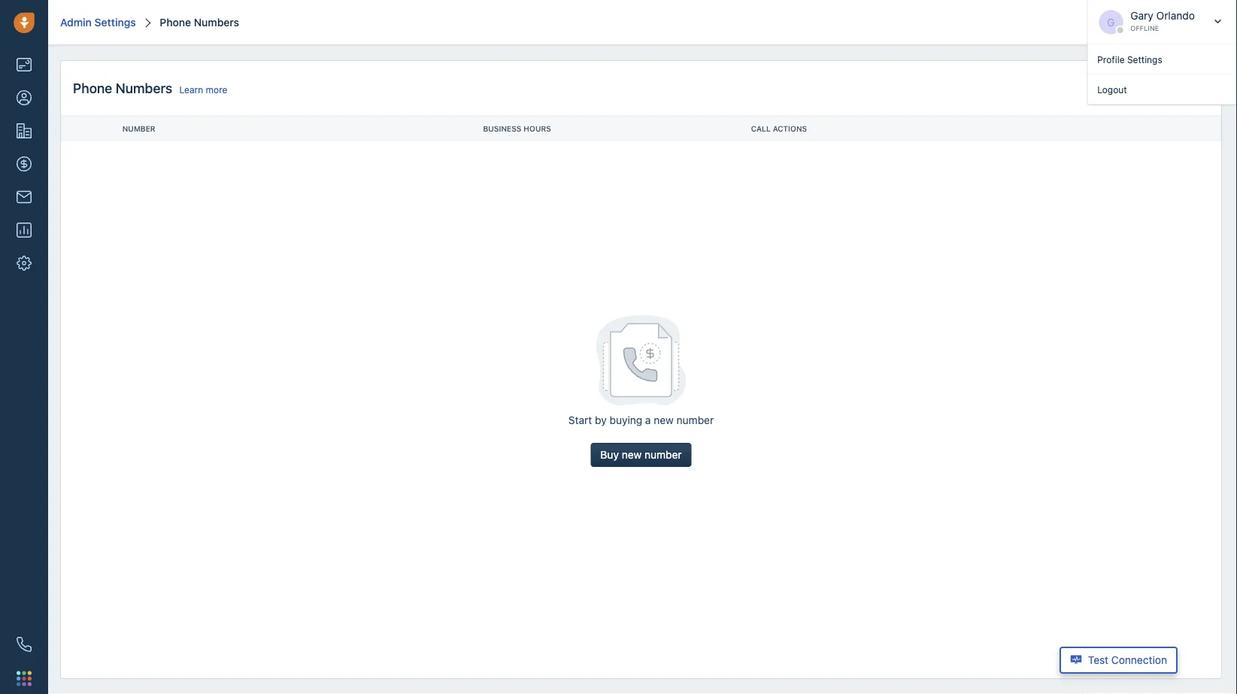 Task type: describe. For each thing, give the bounding box(es) containing it.
phone numbers link
[[157, 16, 239, 28]]

buying
[[610, 414, 642, 427]]

phone element
[[9, 630, 39, 660]]

call
[[751, 124, 771, 133]]

more
[[206, 84, 227, 95]]

logout link
[[1088, 74, 1237, 105]]

orlando
[[1157, 9, 1195, 22]]

phone for phone numbers learn more
[[73, 80, 112, 96]]

a
[[645, 414, 651, 427]]

profile settings
[[1098, 54, 1163, 65]]

profile
[[1098, 54, 1125, 65]]

connection
[[1112, 654, 1167, 666]]

admin settings link
[[60, 16, 136, 28]]

offline
[[1131, 24, 1159, 32]]

0 vertical spatial number
[[677, 414, 714, 427]]

actions
[[773, 124, 807, 133]]

test connection
[[1088, 654, 1167, 666]]

by
[[595, 414, 607, 427]]

buy new number button
[[591, 443, 692, 467]]

phone numbers
[[160, 16, 239, 28]]

settings for profile settings
[[1127, 54, 1163, 65]]

admin settings
[[60, 16, 136, 28]]

business hours
[[483, 124, 551, 133]]



Task type: vqa. For each thing, say whether or not it's contained in the screenshot.
Admin Settings
yes



Task type: locate. For each thing, give the bounding box(es) containing it.
number down a
[[645, 449, 682, 461]]

0 horizontal spatial new
[[622, 449, 642, 461]]

gary
[[1131, 9, 1154, 22]]

phone image
[[17, 637, 32, 652]]

freshworks switcher image
[[17, 671, 32, 686]]

test
[[1088, 654, 1109, 666]]

new right the "buy"
[[622, 449, 642, 461]]

new
[[654, 414, 674, 427], [622, 449, 642, 461]]

call actions
[[751, 124, 807, 133]]

1 horizontal spatial new
[[654, 414, 674, 427]]

numbers for phone numbers
[[194, 16, 239, 28]]

learn
[[179, 84, 203, 95]]

buy
[[601, 449, 619, 461]]

manage numbers
[[1099, 82, 1185, 94]]

start by buying a new number image
[[596, 315, 686, 406]]

settings up manage numbers
[[1127, 54, 1163, 65]]

phone numbers learn more
[[73, 80, 227, 96]]

1 vertical spatial phone
[[73, 80, 112, 96]]

settings for admin settings
[[94, 16, 136, 28]]

numbers for phone numbers learn more
[[116, 80, 172, 96]]

numbers up number
[[116, 80, 172, 96]]

number
[[677, 414, 714, 427], [645, 449, 682, 461]]

numbers inside button
[[1140, 82, 1185, 94]]

0 vertical spatial settings
[[94, 16, 136, 28]]

start
[[569, 414, 592, 427]]

hours
[[524, 124, 551, 133]]

number right a
[[677, 414, 714, 427]]

phone for phone numbers
[[160, 16, 191, 28]]

gary orlando offline
[[1131, 9, 1195, 32]]

number
[[122, 124, 155, 133]]

0 vertical spatial phone
[[160, 16, 191, 28]]

number inside button
[[645, 449, 682, 461]]

0 horizontal spatial phone
[[73, 80, 112, 96]]

1 vertical spatial number
[[645, 449, 682, 461]]

business
[[483, 124, 522, 133]]

manage
[[1099, 82, 1138, 94]]

1 horizontal spatial settings
[[1127, 54, 1163, 65]]

0 horizontal spatial numbers
[[116, 80, 172, 96]]

new right a
[[654, 414, 674, 427]]

new inside button
[[622, 449, 642, 461]]

2 horizontal spatial numbers
[[1140, 82, 1185, 94]]

1 vertical spatial new
[[622, 449, 642, 461]]

1 horizontal spatial numbers
[[194, 16, 239, 28]]

logout
[[1098, 84, 1127, 95]]

start by buying a new number
[[569, 414, 714, 427]]

numbers down profile settings
[[1140, 82, 1185, 94]]

admin
[[60, 16, 92, 28]]

0 vertical spatial new
[[654, 414, 674, 427]]

phone up learn
[[160, 16, 191, 28]]

phone
[[160, 16, 191, 28], [73, 80, 112, 96]]

settings
[[94, 16, 136, 28], [1127, 54, 1163, 65]]

0 horizontal spatial settings
[[94, 16, 136, 28]]

g
[[1107, 16, 1115, 28]]

numbers for manage numbers
[[1140, 82, 1185, 94]]

numbers
[[194, 16, 239, 28], [116, 80, 172, 96], [1140, 82, 1185, 94]]

settings right admin on the top left
[[94, 16, 136, 28]]

buy new number
[[601, 449, 682, 461]]

phone down admin settings "link"
[[73, 80, 112, 96]]

numbers up more
[[194, 16, 239, 28]]

manage numbers button
[[1089, 76, 1210, 100]]

1 horizontal spatial phone
[[160, 16, 191, 28]]

1 vertical spatial settings
[[1127, 54, 1163, 65]]

learn more link
[[179, 84, 227, 95]]



